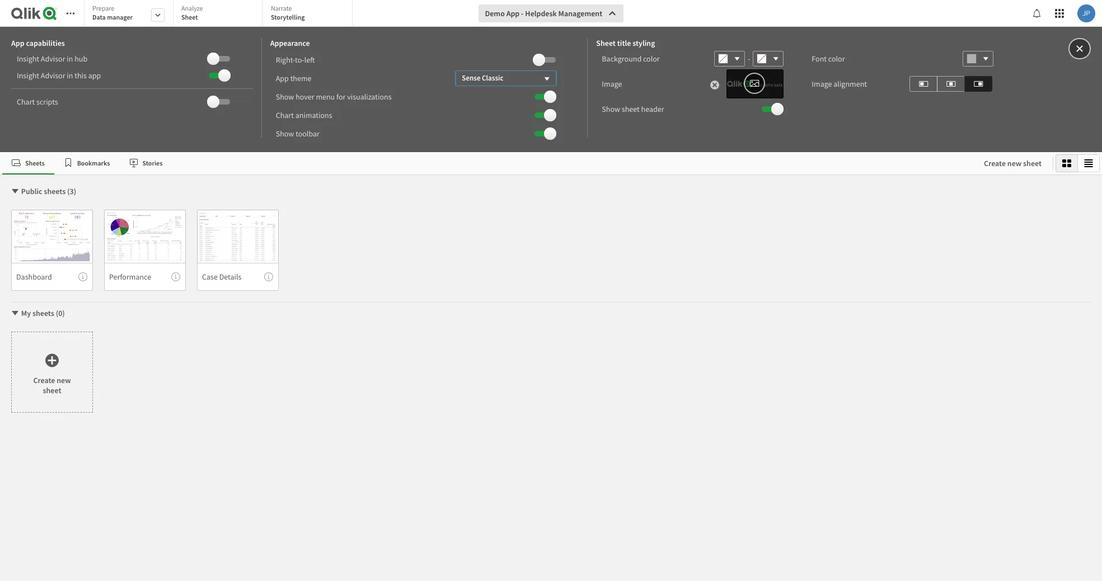 Task type: vqa. For each thing, say whether or not it's contained in the screenshot.
Chart related to Chart scripts
yes



Task type: describe. For each thing, give the bounding box(es) containing it.
sheets button
[[2, 152, 54, 175]]

app capabilities
[[11, 38, 65, 48]]

background color
[[602, 54, 660, 64]]

toolbar
[[296, 129, 320, 139]]

advisor for this
[[41, 71, 65, 81]]

theme
[[290, 73, 312, 83]]

scripts
[[36, 97, 58, 107]]

visualizations
[[347, 92, 392, 102]]

styling
[[633, 38, 656, 48]]

color for font color
[[829, 54, 845, 64]]

image for image
[[602, 79, 623, 89]]

close app options image
[[1075, 42, 1085, 55]]

app inside demo app - helpdesk management button
[[507, 8, 520, 18]]

tab list containing prepare
[[84, 0, 357, 28]]

analyze sheet
[[181, 4, 203, 21]]

app theme
[[276, 73, 312, 83]]

in for this
[[67, 71, 73, 81]]

remove image image
[[711, 80, 720, 91]]

create inside the create new sheet
[[33, 376, 55, 386]]

right-
[[276, 55, 295, 65]]

case details sheet is selected. press the spacebar or enter key to open case details sheet. use the right and left arrow keys to navigate. element
[[197, 210, 279, 291]]

1 vertical spatial create new sheet
[[33, 376, 71, 396]]

app for app capabilities
[[11, 38, 24, 48]]

case details menu item
[[197, 263, 279, 291]]

data
[[92, 13, 106, 21]]

insight advisor in this app
[[17, 71, 101, 81]]

show for show sheet header
[[602, 104, 621, 114]]

create new sheet button
[[976, 155, 1051, 172]]

sheets for public sheets
[[44, 186, 66, 197]]

show for show toolbar
[[276, 129, 294, 139]]

create inside create new sheet button
[[985, 158, 1006, 169]]

image for image alignment
[[812, 79, 833, 89]]

show hover menu for visualizations
[[276, 92, 392, 102]]

narrate storytelling
[[271, 4, 305, 21]]

left
[[304, 55, 315, 65]]

capabilities
[[26, 38, 65, 48]]

sheet title styling
[[597, 38, 656, 48]]

image alignment
[[812, 79, 868, 89]]

manager
[[107, 13, 133, 21]]

font
[[812, 54, 827, 64]]

collapse image
[[11, 309, 20, 318]]

appearance
[[270, 38, 310, 48]]

grid view image
[[1063, 159, 1072, 168]]

new inside button
[[1008, 158, 1022, 169]]

performance
[[109, 272, 151, 282]]

sense classic button
[[456, 70, 557, 86]]

tab list containing sheets
[[2, 152, 973, 175]]

toolbar containing demo app - helpdesk management
[[0, 0, 1103, 152]]

alignment
[[834, 79, 868, 89]]

collapse image
[[11, 187, 20, 196]]

case details
[[202, 272, 242, 282]]

performance menu item
[[104, 263, 186, 291]]

hub
[[75, 54, 87, 64]]

sheet inside the create new sheet
[[43, 386, 61, 396]]

insight for insight advisor in this app
[[17, 71, 39, 81]]

narrate
[[271, 4, 292, 12]]

hover
[[296, 92, 315, 102]]

bookmarks
[[77, 159, 110, 167]]

font color
[[812, 54, 845, 64]]

classic
[[482, 73, 504, 83]]

show sheet header
[[602, 104, 665, 114]]

sheets for my sheets
[[32, 309, 54, 319]]

right-to-left
[[276, 55, 315, 65]]

sense classic
[[462, 73, 504, 83]]

chart scripts
[[17, 97, 58, 107]]



Task type: locate. For each thing, give the bounding box(es) containing it.
chart for chart animations
[[276, 110, 294, 120]]

sheet left title
[[597, 38, 616, 48]]

image down font
[[812, 79, 833, 89]]

prepare data manager
[[92, 4, 133, 21]]

2 horizontal spatial sheet
[[1024, 158, 1042, 169]]

dashboard sheet is selected. press the spacebar or enter key to open dashboard sheet. use the right and left arrow keys to navigate. element
[[11, 210, 93, 291]]

3 tooltip from the left
[[264, 273, 273, 282]]

2 tooltip from the left
[[171, 273, 180, 282]]

for
[[337, 92, 346, 102]]

public
[[21, 186, 42, 197]]

0 vertical spatial chart
[[17, 97, 35, 107]]

insight down app capabilities
[[17, 54, 39, 64]]

management
[[559, 8, 603, 18]]

0 horizontal spatial sheet
[[43, 386, 61, 396]]

insight for insight advisor in hub
[[17, 54, 39, 64]]

performance sheet is selected. press the spacebar or enter key to open performance sheet. use the right and left arrow keys to navigate. element
[[104, 210, 186, 291]]

tooltip inside "case details" menu item
[[264, 273, 273, 282]]

1 horizontal spatial color
[[829, 54, 845, 64]]

this
[[75, 71, 87, 81]]

2 advisor from the top
[[41, 71, 65, 81]]

in left hub
[[67, 54, 73, 64]]

1 horizontal spatial create
[[985, 158, 1006, 169]]

2 vertical spatial sheet
[[43, 386, 61, 396]]

0 horizontal spatial color
[[644, 54, 660, 64]]

show left hover
[[276, 92, 294, 102]]

0 vertical spatial -
[[521, 8, 524, 18]]

color right font
[[829, 54, 845, 64]]

2 horizontal spatial app
[[507, 8, 520, 18]]

1 horizontal spatial image
[[812, 79, 833, 89]]

0 vertical spatial tab list
[[84, 0, 357, 28]]

image
[[602, 79, 623, 89], [812, 79, 833, 89]]

sheets left (3)
[[44, 186, 66, 197]]

0 vertical spatial insight
[[17, 54, 39, 64]]

chart left scripts
[[17, 97, 35, 107]]

1 vertical spatial chart
[[276, 110, 294, 120]]

app
[[88, 71, 101, 81]]

align left image
[[920, 77, 929, 90]]

0 vertical spatial create
[[985, 158, 1006, 169]]

0 vertical spatial sheet
[[622, 104, 640, 114]]

application
[[0, 0, 1103, 582]]

in
[[67, 54, 73, 64], [67, 71, 73, 81]]

list view image
[[1085, 159, 1094, 168]]

1 horizontal spatial -
[[748, 54, 751, 64]]

1 vertical spatial advisor
[[41, 71, 65, 81]]

insight
[[17, 54, 39, 64], [17, 71, 39, 81]]

2 image from the left
[[812, 79, 833, 89]]

sheet inside analyze sheet
[[181, 13, 198, 21]]

show toolbar
[[276, 129, 320, 139]]

sheet
[[622, 104, 640, 114], [1024, 158, 1042, 169], [43, 386, 61, 396]]

title
[[618, 38, 631, 48]]

0 vertical spatial advisor
[[41, 54, 65, 64]]

color down styling at the right of the page
[[644, 54, 660, 64]]

0 horizontal spatial sheet
[[181, 13, 198, 21]]

show left toolbar
[[276, 129, 294, 139]]

demo
[[485, 8, 505, 18]]

my
[[21, 309, 31, 319]]

0 horizontal spatial new
[[57, 376, 71, 386]]

advisor down capabilities
[[41, 54, 65, 64]]

james peterson image
[[1078, 4, 1096, 22]]

0 vertical spatial in
[[67, 54, 73, 64]]

2 vertical spatial app
[[276, 73, 289, 83]]

details
[[219, 272, 242, 282]]

sense
[[462, 73, 481, 83]]

show
[[276, 92, 294, 102], [602, 104, 621, 114], [276, 129, 294, 139]]

1 horizontal spatial app
[[276, 73, 289, 83]]

public sheets (3)
[[21, 186, 76, 197]]

insight advisor in hub
[[17, 54, 87, 64]]

application containing demo app - helpdesk management
[[0, 0, 1103, 582]]

tooltip left performance
[[78, 273, 87, 282]]

sheets
[[44, 186, 66, 197], [32, 309, 54, 319]]

0 horizontal spatial create new sheet
[[33, 376, 71, 396]]

new
[[1008, 158, 1022, 169], [57, 376, 71, 386]]

tooltip for performance
[[171, 273, 180, 282]]

1 horizontal spatial chart
[[276, 110, 294, 120]]

0 horizontal spatial app
[[11, 38, 24, 48]]

in for hub
[[67, 54, 73, 64]]

group
[[1056, 155, 1101, 172]]

0 horizontal spatial chart
[[17, 97, 35, 107]]

advisor for hub
[[41, 54, 65, 64]]

(3)
[[67, 186, 76, 197]]

create new sheet
[[985, 158, 1042, 169], [33, 376, 71, 396]]

in left this
[[67, 71, 73, 81]]

my sheets (0)
[[21, 309, 65, 319]]

tooltip for dashboard
[[78, 273, 87, 282]]

2 in from the top
[[67, 71, 73, 81]]

dashboard
[[16, 272, 52, 282]]

sheet inside create new sheet button
[[1024, 158, 1042, 169]]

demo app - helpdesk management button
[[479, 4, 624, 22]]

color for background color
[[644, 54, 660, 64]]

stories
[[143, 159, 163, 167]]

header
[[642, 104, 665, 114]]

1 vertical spatial tab list
[[2, 152, 973, 175]]

(0)
[[56, 309, 65, 319]]

1 vertical spatial sheet
[[597, 38, 616, 48]]

tooltip
[[78, 273, 87, 282], [171, 273, 180, 282], [264, 273, 273, 282]]

1 vertical spatial -
[[748, 54, 751, 64]]

1 vertical spatial in
[[67, 71, 73, 81]]

dashboard menu item
[[11, 263, 93, 291]]

sheets left (0)
[[32, 309, 54, 319]]

1 vertical spatial sheets
[[32, 309, 54, 319]]

2 horizontal spatial tooltip
[[264, 273, 273, 282]]

insight up the chart scripts
[[17, 71, 39, 81]]

- left helpdesk in the top of the page
[[521, 8, 524, 18]]

app for app theme
[[276, 73, 289, 83]]

toolbar
[[0, 0, 1103, 152]]

0 horizontal spatial create
[[33, 376, 55, 386]]

tooltip for case details
[[264, 273, 273, 282]]

sheet down analyze
[[181, 13, 198, 21]]

1 color from the left
[[644, 54, 660, 64]]

1 in from the top
[[67, 54, 73, 64]]

storytelling
[[271, 13, 305, 21]]

create new sheet inside create new sheet button
[[985, 158, 1042, 169]]

app
[[507, 8, 520, 18], [11, 38, 24, 48], [276, 73, 289, 83]]

- inside button
[[521, 8, 524, 18]]

1 vertical spatial insight
[[17, 71, 39, 81]]

1 horizontal spatial sheet
[[597, 38, 616, 48]]

0 vertical spatial show
[[276, 92, 294, 102]]

animations
[[296, 110, 332, 120]]

2 vertical spatial show
[[276, 129, 294, 139]]

chart up show toolbar
[[276, 110, 294, 120]]

stories button
[[120, 152, 172, 175]]

- up select image
[[748, 54, 751, 64]]

1 horizontal spatial create new sheet
[[985, 158, 1042, 169]]

1 vertical spatial sheet
[[1024, 158, 1042, 169]]

image down background
[[602, 79, 623, 89]]

2 color from the left
[[829, 54, 845, 64]]

advisor down the insight advisor in hub
[[41, 71, 65, 81]]

demo app - helpdesk management
[[485, 8, 603, 18]]

tooltip left "case"
[[171, 273, 180, 282]]

chart for chart scripts
[[17, 97, 35, 107]]

sheet
[[181, 13, 198, 21], [597, 38, 616, 48]]

0 vertical spatial sheet
[[181, 13, 198, 21]]

color
[[644, 54, 660, 64], [829, 54, 845, 64]]

app left capabilities
[[11, 38, 24, 48]]

bookmarks button
[[54, 152, 120, 175]]

0 vertical spatial sheets
[[44, 186, 66, 197]]

0 vertical spatial new
[[1008, 158, 1022, 169]]

app right demo
[[507, 8, 520, 18]]

2 insight from the top
[[17, 71, 39, 81]]

to-
[[295, 55, 304, 65]]

background
[[602, 54, 642, 64]]

menu
[[316, 92, 335, 102]]

create
[[985, 158, 1006, 169], [33, 376, 55, 386]]

advisor
[[41, 54, 65, 64], [41, 71, 65, 81]]

chart animations
[[276, 110, 332, 120]]

0 horizontal spatial tooltip
[[78, 273, 87, 282]]

app left theme
[[276, 73, 289, 83]]

show for show hover menu for visualizations
[[276, 92, 294, 102]]

1 vertical spatial show
[[602, 104, 621, 114]]

tooltip inside dashboard menu item
[[78, 273, 87, 282]]

0 horizontal spatial -
[[521, 8, 524, 18]]

case
[[202, 272, 218, 282]]

1 horizontal spatial tooltip
[[171, 273, 180, 282]]

0 horizontal spatial image
[[602, 79, 623, 89]]

chart
[[17, 97, 35, 107], [276, 110, 294, 120]]

1 insight from the top
[[17, 54, 39, 64]]

tooltip right details
[[264, 273, 273, 282]]

helpdesk
[[526, 8, 557, 18]]

sheets
[[25, 159, 45, 167]]

0 vertical spatial create new sheet
[[985, 158, 1042, 169]]

align center image
[[947, 77, 956, 90]]

1 image from the left
[[602, 79, 623, 89]]

1 horizontal spatial sheet
[[622, 104, 640, 114]]

1 vertical spatial new
[[57, 376, 71, 386]]

align right image
[[975, 77, 984, 90]]

tooltip inside performance menu item
[[171, 273, 180, 282]]

1 vertical spatial app
[[11, 38, 24, 48]]

1 horizontal spatial new
[[1008, 158, 1022, 169]]

-
[[521, 8, 524, 18], [748, 54, 751, 64]]

show left header
[[602, 104, 621, 114]]

tab list
[[84, 0, 357, 28], [2, 152, 973, 175]]

analyze
[[181, 4, 203, 12]]

0 vertical spatial app
[[507, 8, 520, 18]]

select image image
[[750, 77, 760, 90]]

1 vertical spatial create
[[33, 376, 55, 386]]

1 advisor from the top
[[41, 54, 65, 64]]

1 tooltip from the left
[[78, 273, 87, 282]]

prepare
[[92, 4, 114, 12]]



